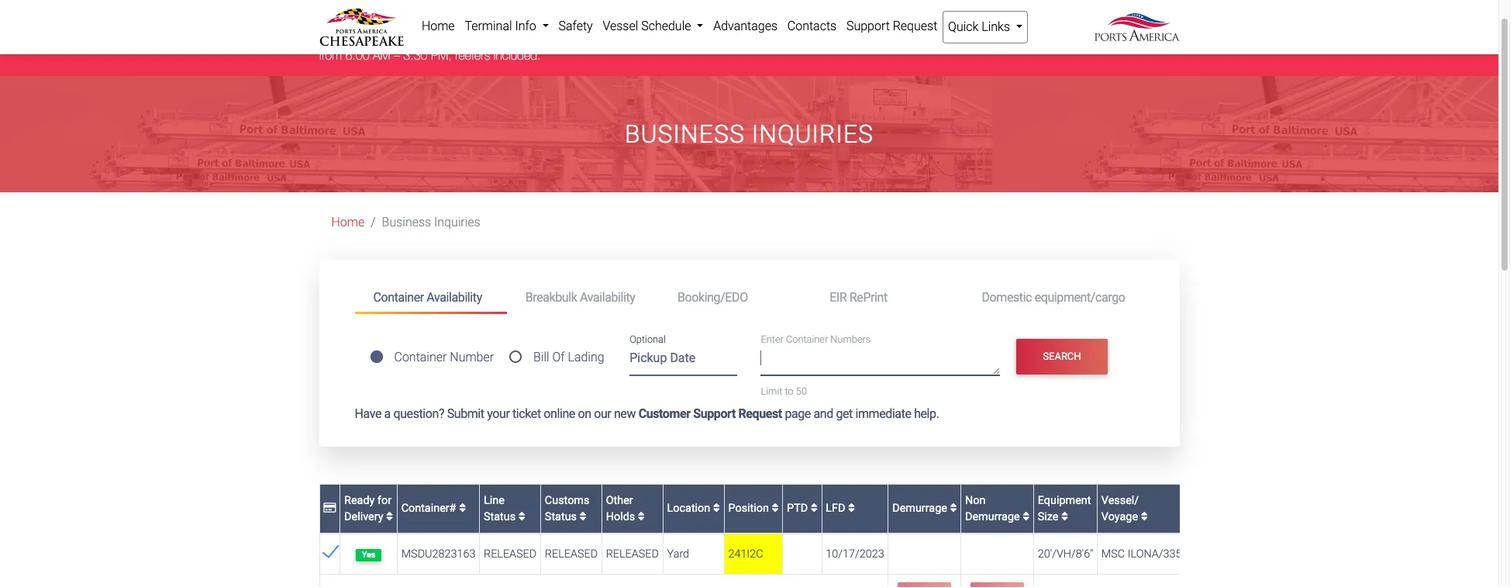 Task type: vqa. For each thing, say whether or not it's contained in the screenshot.
"GATE" to the left
yes



Task type: describe. For each thing, give the bounding box(es) containing it.
1 horizontal spatial business inquiries
[[625, 119, 874, 149]]

domestic equipment/cargo
[[982, 290, 1126, 304]]

customer
[[639, 406, 691, 421]]

quick
[[949, 19, 979, 34]]

and inside the seagirt marine terminal gates will be open on october 9th, columbus day. the main gate and new vail gate will process trucks from 6:00 am – 3:30 pm, reefers included.
[[832, 31, 851, 45]]

50
[[796, 385, 807, 397]]

status for line
[[484, 510, 516, 524]]

1 vertical spatial request
[[739, 406, 782, 421]]

help.
[[914, 406, 940, 421]]

ptd
[[787, 502, 811, 515]]

contacts link
[[783, 11, 842, 42]]

Optional text field
[[630, 345, 738, 376]]

open
[[557, 31, 583, 45]]

other
[[606, 494, 633, 507]]

info
[[515, 19, 536, 33]]

10/17/2023
[[826, 547, 885, 561]]

vessel schedule link
[[598, 11, 709, 42]]

availability for breakbulk availability
[[580, 290, 636, 304]]

3:30
[[404, 48, 428, 62]]

vessel
[[603, 19, 638, 33]]

line
[[484, 494, 505, 507]]

schedule
[[642, 19, 691, 33]]

the seagirt marine terminal gates will be open on october 9th, columbus day. the main gate and new vail gate will process trucks from 6:00 am – 3:30 pm, reefers included. link
[[319, 31, 1022, 62]]

included.
[[494, 48, 541, 62]]

advantages
[[714, 19, 778, 33]]

customs
[[545, 494, 590, 507]]

availability for container availability
[[427, 290, 482, 304]]

search
[[1043, 351, 1082, 362]]

container# link
[[401, 502, 466, 515]]

reprint
[[850, 290, 888, 304]]

sort image for non demurrage
[[1023, 511, 1030, 522]]

enter
[[761, 334, 784, 345]]

1 vertical spatial home link
[[332, 215, 365, 230]]

sort image right holds
[[638, 511, 645, 522]]

1 released from the left
[[484, 547, 537, 561]]

october
[[603, 31, 645, 45]]

customer support request link
[[639, 406, 782, 421]]

reefers
[[455, 48, 490, 62]]

lading
[[568, 350, 605, 365]]

trucks
[[991, 31, 1022, 45]]

limit to 50
[[761, 385, 807, 397]]

links
[[982, 19, 1011, 34]]

container number
[[394, 350, 494, 365]]

contacts
[[788, 19, 837, 33]]

vail
[[882, 31, 898, 45]]

quick links
[[949, 19, 1014, 34]]

sort image inside position link
[[772, 503, 779, 514]]

voyage
[[1102, 510, 1139, 524]]

close image
[[1168, 29, 1180, 48]]

a
[[384, 406, 391, 421]]

1 vertical spatial and
[[814, 406, 834, 421]]

1 vertical spatial container
[[786, 334, 828, 345]]

eir
[[830, 290, 847, 304]]

day.
[[729, 31, 752, 45]]

sort image inside demurrage link
[[950, 503, 957, 514]]

non demurrage
[[966, 494, 1023, 524]]

position
[[729, 502, 772, 515]]

container availability link
[[355, 283, 507, 314]]

new
[[855, 31, 878, 45]]

delivery
[[344, 510, 383, 524]]

marine
[[406, 31, 441, 45]]

bullhorn image
[[319, 29, 344, 46]]

breakbulk availability
[[526, 290, 636, 304]]

sort image inside 'container#' link
[[459, 503, 466, 514]]

container for container availability
[[373, 290, 424, 304]]

msdu2823163
[[401, 547, 476, 561]]

limit
[[761, 385, 783, 397]]

the seagirt marine terminal gates will be open on october 9th, columbus day. the main gate and new vail gate will process trucks from 6:00 am – 3:30 pm, reefers included.
[[319, 31, 1022, 62]]

1 vertical spatial inquiries
[[434, 215, 481, 230]]

search button
[[1017, 339, 1108, 375]]

new
[[614, 406, 636, 421]]

0 horizontal spatial business
[[382, 215, 431, 230]]

columbus
[[672, 31, 725, 45]]

0 vertical spatial business
[[625, 119, 745, 149]]

sort image for line status
[[519, 511, 526, 522]]

Enter Container Numbers text field
[[761, 349, 1001, 375]]

2 released from the left
[[545, 547, 598, 561]]

support request
[[847, 19, 938, 33]]

ticket
[[513, 406, 541, 421]]

numbers
[[831, 334, 871, 345]]

have a question? submit your ticket online on our new customer support request page and get immediate help.
[[355, 406, 940, 421]]

msc ilona/335r
[[1102, 547, 1189, 561]]

home for right home link
[[422, 19, 455, 33]]

am
[[373, 48, 390, 62]]

2 will from the left
[[928, 31, 943, 45]]

of
[[553, 350, 565, 365]]

equipment
[[1038, 494, 1092, 507]]

holds
[[606, 510, 635, 524]]

sort image inside location link
[[713, 503, 720, 514]]



Task type: locate. For each thing, give the bounding box(es) containing it.
0 vertical spatial home
[[422, 19, 455, 33]]

0 vertical spatial request
[[893, 19, 938, 33]]

the seagirt marine terminal gates will be open on october 9th, columbus day. the main gate and new vail gate will process trucks from 6:00 am – 3:30 pm, reefers included. alert
[[0, 17, 1499, 76]]

question?
[[394, 406, 444, 421]]

6:00
[[345, 48, 370, 62]]

demurrage down non
[[966, 510, 1020, 524]]

support request link
[[842, 11, 943, 42]]

business
[[625, 119, 745, 149], [382, 215, 431, 230]]

inquiries
[[752, 119, 874, 149], [434, 215, 481, 230]]

1 vertical spatial business inquiries
[[382, 215, 481, 230]]

support right contacts
[[847, 19, 890, 33]]

optional
[[630, 334, 666, 345]]

breakbulk availability link
[[507, 283, 659, 312]]

ilona/335r
[[1128, 547, 1189, 561]]

equipment/cargo
[[1035, 290, 1126, 304]]

sort image down equipment
[[1062, 511, 1069, 522]]

1 horizontal spatial will
[[928, 31, 943, 45]]

2 horizontal spatial released
[[606, 547, 659, 561]]

0 horizontal spatial released
[[484, 547, 537, 561]]

released down 'line status'
[[484, 547, 537, 561]]

0 horizontal spatial status
[[484, 510, 516, 524]]

submit
[[447, 406, 484, 421]]

yard
[[667, 547, 690, 561]]

enter container numbers
[[761, 334, 871, 345]]

0 horizontal spatial home link
[[332, 215, 365, 230]]

2 vertical spatial container
[[394, 350, 447, 365]]

1 horizontal spatial support
[[847, 19, 890, 33]]

home inside home link
[[422, 19, 455, 33]]

ready
[[344, 494, 375, 507]]

demurrage left non
[[893, 502, 950, 515]]

availability
[[427, 290, 482, 304], [580, 290, 636, 304]]

on inside the seagirt marine terminal gates will be open on october 9th, columbus day. the main gate and new vail gate will process trucks from 6:00 am – 3:30 pm, reefers included.
[[587, 31, 600, 45]]

sort image for equipment size
[[1062, 511, 1069, 522]]

availability right breakbulk at the left
[[580, 290, 636, 304]]

eir reprint
[[830, 290, 888, 304]]

1 horizontal spatial status
[[545, 510, 577, 524]]

sort image up 10/17/2023
[[848, 503, 855, 514]]

main
[[778, 31, 802, 45]]

ptd link
[[787, 502, 818, 515]]

0 horizontal spatial inquiries
[[434, 215, 481, 230]]

0 horizontal spatial request
[[739, 406, 782, 421]]

bill
[[534, 350, 550, 365]]

gate right vail
[[902, 31, 924, 45]]

0 horizontal spatial gate
[[806, 31, 828, 45]]

location link
[[667, 502, 720, 515]]

status down customs in the bottom left of the page
[[545, 510, 577, 524]]

process
[[946, 31, 988, 45]]

0 horizontal spatial will
[[521, 31, 536, 45]]

1 availability from the left
[[427, 290, 482, 304]]

sort image left line
[[459, 503, 466, 514]]

0 vertical spatial on
[[587, 31, 600, 45]]

will left be
[[521, 31, 536, 45]]

yes
[[362, 550, 376, 560]]

vessel/ voyage
[[1102, 494, 1141, 524]]

safety link
[[554, 11, 598, 42]]

to
[[785, 385, 794, 397]]

1 vertical spatial home
[[332, 215, 365, 230]]

0 horizontal spatial the
[[344, 31, 363, 45]]

support right customer
[[693, 406, 736, 421]]

the up the 6:00
[[344, 31, 363, 45]]

request left quick
[[893, 19, 938, 33]]

0 vertical spatial home link
[[417, 11, 460, 42]]

safety
[[559, 19, 593, 33]]

1 vertical spatial support
[[693, 406, 736, 421]]

0 vertical spatial business inquiries
[[625, 119, 874, 149]]

line status
[[484, 494, 519, 524]]

terminal inside the seagirt marine terminal gates will be open on october 9th, columbus day. the main gate and new vail gate will process trucks from 6:00 am – 3:30 pm, reefers included.
[[444, 31, 486, 45]]

241i2c
[[729, 547, 764, 561]]

1 vertical spatial on
[[578, 406, 591, 421]]

number
[[450, 350, 494, 365]]

for
[[378, 494, 392, 507]]

sort image left lfd
[[811, 503, 818, 514]]

from
[[319, 48, 342, 62]]

sort image left non
[[950, 503, 957, 514]]

and left new
[[832, 31, 851, 45]]

1 horizontal spatial inquiries
[[752, 119, 874, 149]]

the right day.
[[755, 31, 774, 45]]

availability up container number
[[427, 290, 482, 304]]

online
[[544, 406, 575, 421]]

1 the from the left
[[344, 31, 363, 45]]

demurrage
[[893, 502, 950, 515], [966, 510, 1020, 524]]

location
[[667, 502, 713, 515]]

and left "get"
[[814, 406, 834, 421]]

3 released from the left
[[606, 547, 659, 561]]

1 will from the left
[[521, 31, 536, 45]]

equipment size
[[1038, 494, 1092, 524]]

sort image left ptd at right
[[772, 503, 779, 514]]

home for the bottommost home link
[[332, 215, 365, 230]]

0 horizontal spatial availability
[[427, 290, 482, 304]]

0 horizontal spatial demurrage
[[893, 502, 950, 515]]

page
[[785, 406, 811, 421]]

1 horizontal spatial demurrage
[[966, 510, 1020, 524]]

vessel/
[[1102, 494, 1139, 507]]

demurrage inside non demurrage
[[966, 510, 1020, 524]]

breakbulk
[[526, 290, 577, 304]]

container for container number
[[394, 350, 447, 365]]

container left number at the bottom left of the page
[[394, 350, 447, 365]]

1 horizontal spatial home
[[422, 19, 455, 33]]

request
[[893, 19, 938, 33], [739, 406, 782, 421]]

on right open
[[587, 31, 600, 45]]

non
[[966, 494, 986, 507]]

be
[[540, 31, 553, 45]]

other holds
[[606, 494, 638, 524]]

demurrage link
[[893, 502, 957, 515]]

your
[[487, 406, 510, 421]]

support
[[847, 19, 890, 33], [693, 406, 736, 421]]

2 status from the left
[[545, 510, 577, 524]]

sort image left "position"
[[713, 503, 720, 514]]

gates
[[490, 31, 518, 45]]

terminal info link
[[460, 11, 554, 42]]

20'/vh/8'6"
[[1038, 547, 1094, 561]]

lfd
[[826, 502, 848, 515]]

immediate
[[856, 406, 912, 421]]

vessel schedule
[[603, 19, 694, 33]]

1 vertical spatial business
[[382, 215, 431, 230]]

business inquiries
[[625, 119, 874, 149], [382, 215, 481, 230]]

container up container number
[[373, 290, 424, 304]]

1 horizontal spatial availability
[[580, 290, 636, 304]]

2 the from the left
[[755, 31, 774, 45]]

status
[[484, 510, 516, 524], [545, 510, 577, 524]]

1 horizontal spatial request
[[893, 19, 938, 33]]

sort image inside the ptd link
[[811, 503, 818, 514]]

1 horizontal spatial home link
[[417, 11, 460, 42]]

lfd link
[[826, 502, 855, 515]]

home link
[[417, 11, 460, 42], [332, 215, 365, 230]]

on left our
[[578, 406, 591, 421]]

request down limit
[[739, 406, 782, 421]]

sort image left size
[[1023, 511, 1030, 522]]

advantages link
[[709, 11, 783, 42]]

gate right main
[[806, 31, 828, 45]]

released down customs status
[[545, 547, 598, 561]]

terminal info
[[465, 19, 539, 33]]

1 horizontal spatial released
[[545, 547, 598, 561]]

will left quick
[[928, 31, 943, 45]]

1 horizontal spatial the
[[755, 31, 774, 45]]

2 availability from the left
[[580, 290, 636, 304]]

0 horizontal spatial support
[[693, 406, 736, 421]]

sort image right voyage
[[1141, 511, 1148, 522]]

get
[[836, 406, 853, 421]]

status down line
[[484, 510, 516, 524]]

size
[[1038, 510, 1059, 524]]

quick links link
[[943, 11, 1029, 43]]

2 gate from the left
[[902, 31, 924, 45]]

position link
[[729, 502, 779, 515]]

container#
[[401, 502, 459, 515]]

gate
[[806, 31, 828, 45], [902, 31, 924, 45]]

container right enter
[[786, 334, 828, 345]]

will
[[521, 31, 536, 45], [928, 31, 943, 45]]

0 horizontal spatial business inquiries
[[382, 215, 481, 230]]

msc
[[1102, 547, 1125, 561]]

sort image left customs status
[[519, 511, 526, 522]]

sort image inside lfd link
[[848, 503, 855, 514]]

sort image for ready for delivery
[[386, 511, 393, 522]]

released down holds
[[606, 547, 659, 561]]

1 horizontal spatial business
[[625, 119, 745, 149]]

container availability
[[373, 290, 482, 304]]

sort image down the for
[[386, 511, 393, 522]]

on
[[587, 31, 600, 45], [578, 406, 591, 421]]

domestic equipment/cargo link
[[964, 283, 1144, 312]]

–
[[394, 48, 400, 62]]

booking/edo
[[678, 290, 748, 304]]

0 vertical spatial container
[[373, 290, 424, 304]]

9th,
[[649, 31, 669, 45]]

sort image
[[459, 503, 466, 514], [772, 503, 779, 514], [848, 503, 855, 514], [950, 503, 957, 514], [580, 511, 587, 522], [638, 511, 645, 522], [1141, 511, 1148, 522]]

0 vertical spatial and
[[832, 31, 851, 45]]

0 horizontal spatial home
[[332, 215, 365, 230]]

sort image
[[713, 503, 720, 514], [811, 503, 818, 514], [386, 511, 393, 522], [519, 511, 526, 522], [1023, 511, 1030, 522], [1062, 511, 1069, 522]]

container
[[373, 290, 424, 304], [786, 334, 828, 345], [394, 350, 447, 365]]

credit card image
[[324, 503, 336, 514]]

have
[[355, 406, 382, 421]]

status for customs
[[545, 510, 577, 524]]

0 vertical spatial inquiries
[[752, 119, 874, 149]]

1 status from the left
[[484, 510, 516, 524]]

bill of lading
[[534, 350, 605, 365]]

sort image down customs in the bottom left of the page
[[580, 511, 587, 522]]

pm,
[[431, 48, 452, 62]]

0 vertical spatial support
[[847, 19, 890, 33]]

status inside 'line status'
[[484, 510, 516, 524]]

status inside customs status
[[545, 510, 577, 524]]

1 horizontal spatial gate
[[902, 31, 924, 45]]

released
[[484, 547, 537, 561], [545, 547, 598, 561], [606, 547, 659, 561]]

1 gate from the left
[[806, 31, 828, 45]]



